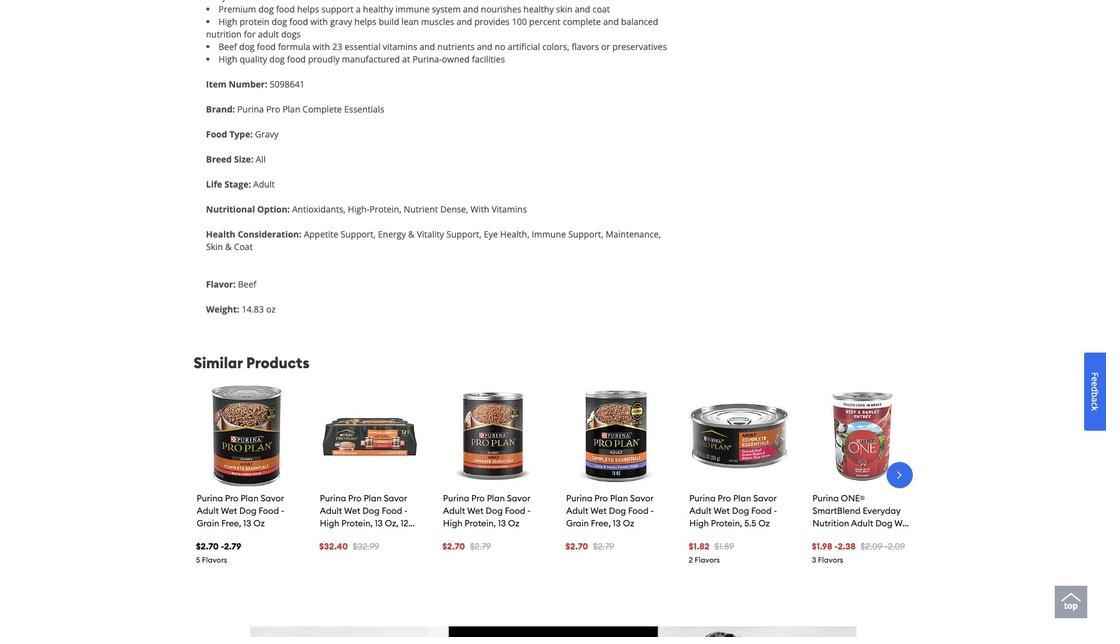 Task type: vqa. For each thing, say whether or not it's contained in the screenshot.


Task type: locate. For each thing, give the bounding box(es) containing it.
5 savor from the left
[[754, 493, 777, 504]]

high up nutrition
[[219, 16, 237, 27]]

1 purina pro plan savor adult wet dog food - grain free, 13 oz from the left
[[197, 493, 285, 529]]

discounted price element containing $32.40
[[319, 541, 348, 552]]

wet inside purina one ® smartblend everyday nutrition adult dog wet food - 13 oz., natural $1.98 -2.38 $2.09 -2.09 3 flavors
[[895, 518, 911, 529]]

3 flavors from the left
[[819, 555, 844, 565]]

savor for purina pro plan savor adult wet dog food - high protein, 13 oz's discounted price element
[[507, 493, 531, 504]]

old price element for purina pro plan savor adult wet dog food - high protein, 13 oz, 12 count
[[353, 541, 380, 552]]

1 $2.79 from the left
[[470, 541, 491, 552]]

protein, inside "purina pro plan savor adult wet dog food - high protein, 13 oz, 12 count $32.40 $32.99"
[[342, 518, 373, 529]]

1 horizontal spatial $2.70
[[443, 541, 465, 552]]

purina pro plan savor adult wet dog food - grain free, 13 oz for 2nd purina pro plan savor adult wet dog food - grain free, 13 oz image from the right
[[197, 493, 285, 529]]

protein, inside purina pro plan savor adult wet dog food - high protein, 13 oz
[[465, 518, 496, 529]]

discounted price element containing $1.82
[[689, 541, 710, 552]]

5098641
[[270, 78, 305, 90]]

at
[[403, 53, 411, 65]]

- inside the purina pro plan savor adult wet dog food - high protein, 5.5 oz
[[774, 505, 778, 517]]

a right 'support'
[[356, 3, 361, 15]]

wet inside purina pro plan savor adult wet dog food - high protein, 13 oz
[[468, 505, 484, 517]]

free, for 2nd purina pro plan savor adult wet dog food - grain free, 13 oz image from the right
[[221, 518, 241, 529]]

health,
[[501, 228, 530, 240]]

beef up 14.83
[[238, 278, 257, 290]]

&
[[408, 228, 415, 240], [225, 241, 232, 253]]

savor inside purina pro plan savor adult wet dog food - high protein, 13 oz
[[507, 493, 531, 504]]

flavors right 5
[[202, 555, 227, 565]]

plan inside "purina pro plan savor adult wet dog food - high protein, 13 oz, 12 count $32.40 $32.99"
[[364, 493, 382, 504]]

immune
[[532, 228, 566, 240]]

0 horizontal spatial a
[[356, 3, 361, 15]]

pro for purina pro plan savor adult wet dog food - high protein, 13 oz image at the bottom left
[[472, 493, 485, 504]]

purina inside purina one ® smartblend everyday nutrition adult dog wet food - 13 oz., natural $1.98 -2.38 $2.09 -2.09 3 flavors
[[813, 493, 839, 504]]

2.38
[[838, 541, 856, 552]]

provides
[[475, 16, 510, 27]]

support,
[[341, 228, 376, 240], [447, 228, 482, 240], [569, 228, 604, 240]]

6 old price element from the left
[[861, 541, 906, 552]]

dog up protein
[[259, 3, 274, 15]]

support, right immune
[[569, 228, 604, 240]]

13 for second purina pro plan savor adult wet dog food - grain free, 13 oz image from left
[[613, 518, 621, 529]]

helps left build on the left
[[355, 16, 377, 27]]

helps left 'support'
[[297, 3, 319, 15]]

dog down "formula"
[[270, 53, 285, 65]]

1 vertical spatial helps
[[355, 16, 377, 27]]

2 old price element from the left
[[353, 541, 380, 552]]

2 oz from the left
[[508, 518, 520, 529]]

1 $2.70 from the left
[[196, 541, 219, 552]]

4 savor from the left
[[631, 493, 654, 504]]

savor
[[261, 493, 284, 504], [384, 493, 408, 504], [507, 493, 531, 504], [631, 493, 654, 504], [754, 493, 777, 504]]

vitamins
[[383, 41, 418, 52]]

e down f at the right bottom of the page
[[1090, 382, 1102, 387]]

and right system
[[463, 3, 479, 15]]

1 $2.70 $2.79 from the left
[[443, 541, 491, 552]]

purina pro plan savor adult wet dog food - high protein, 13 oz image
[[443, 386, 543, 487]]

essential
[[345, 41, 381, 52]]

purina pro plan savor adult wet dog food - high protein, 5.5 oz image
[[689, 386, 790, 487]]

oz for 2nd purina pro plan savor adult wet dog food - grain free, 13 oz image from the right
[[253, 518, 265, 529]]

1 horizontal spatial &
[[408, 228, 415, 240]]

pro inside purina pro plan savor adult wet dog food - high protein, 13 oz
[[472, 493, 485, 504]]

with left gravy
[[311, 16, 328, 27]]

discounted price element for purina one
[[812, 541, 856, 552]]

1 free, from the left
[[221, 518, 241, 529]]

savor for discounted price element containing $1.82
[[754, 493, 777, 504]]

oz inside purina pro plan savor adult wet dog food - high protein, 13 oz
[[508, 518, 520, 529]]

14.83
[[242, 303, 264, 315]]

natural
[[867, 530, 899, 542]]

0 horizontal spatial healthy
[[363, 3, 394, 15]]

weight:
[[206, 303, 239, 315]]

old price element for purina pro plan savor adult wet dog food - grain free, 13 oz
[[594, 541, 615, 552]]

1 flavors from the left
[[202, 555, 227, 565]]

wet inside "purina pro plan savor adult wet dog food - high protein, 13 oz, 12 count $32.40 $32.99"
[[344, 505, 361, 517]]

pro inside the purina pro plan savor adult wet dog food - high protein, 5.5 oz
[[718, 493, 732, 504]]

1 horizontal spatial beef
[[238, 278, 257, 290]]

2 $2.70 $2.79 from the left
[[566, 541, 615, 552]]

1 discounted price element from the left
[[319, 541, 348, 552]]

$1.89
[[715, 541, 735, 552]]

nourishes
[[481, 3, 522, 15]]

support, down dense,
[[447, 228, 482, 240]]

dog inside purina one ® smartblend everyday nutrition adult dog wet food - 13 oz., natural $1.98 -2.38 $2.09 -2.09 3 flavors
[[876, 518, 893, 529]]

flavors inside $2.70 -2.79 5 flavors
[[202, 555, 227, 565]]

1 horizontal spatial healthy
[[524, 3, 554, 15]]

adult inside the purina pro plan savor adult wet dog food - high protein, 5.5 oz
[[690, 505, 712, 517]]

0 horizontal spatial purina pro plan savor adult wet dog food - grain free, 13 oz image
[[196, 386, 297, 487]]

food inside "purina pro plan savor adult wet dog food - high protein, 13 oz, 12 count $32.40 $32.99"
[[382, 505, 402, 517]]

$2.70 for purina pro plan savor adult wet dog food - high protein, 13 oz
[[443, 541, 465, 552]]

2 support, from the left
[[447, 228, 482, 240]]

artificial
[[508, 41, 540, 52]]

old price element
[[196, 541, 242, 552], [353, 541, 380, 552], [470, 541, 491, 552], [594, 541, 615, 552], [715, 541, 735, 552], [861, 541, 906, 552]]

0 horizontal spatial $2.70
[[196, 541, 219, 552]]

protein, inside the purina pro plan savor adult wet dog food - high protein, 5.5 oz
[[711, 518, 743, 529]]

1 horizontal spatial free,
[[591, 518, 611, 529]]

free,
[[221, 518, 241, 529], [591, 518, 611, 529]]

0 horizontal spatial flavors
[[202, 555, 227, 565]]

2 horizontal spatial support,
[[569, 228, 604, 240]]

1 e from the top
[[1090, 377, 1102, 382]]

2 free, from the left
[[591, 518, 611, 529]]

healthy up percent
[[524, 3, 554, 15]]

products
[[246, 353, 310, 372]]

a up k
[[1090, 397, 1102, 402]]

healthy
[[363, 3, 394, 15], [524, 3, 554, 15]]

f e e d b a c k button
[[1085, 353, 1107, 431]]

high inside the purina pro plan savor adult wet dog food - high protein, 5.5 oz
[[690, 518, 709, 529]]

1 vertical spatial beef
[[238, 278, 257, 290]]

number:
[[229, 78, 268, 90]]

purina pro plan savor adult wet dog food - grain free, 13 oz
[[197, 493, 285, 529], [567, 493, 654, 529]]

old price element containing $2.70 -2.79
[[196, 541, 242, 552]]

dog inside purina pro plan savor adult wet dog food - high protein, 13 oz
[[486, 505, 503, 517]]

a inside premium dog food helps support a healthy immune system and nourishes healthy skin and coat high protein dog food with gravy helps build lean muscles and provides 100 percent complete and balanced nutrition for adult dogs beef dog food formula with 23 essential vitamins and nutrients and no artificial colors, flavors or preservatives
[[356, 3, 361, 15]]

high right 12
[[443, 518, 463, 529]]

2.79
[[224, 541, 242, 552]]

food inside purina pro plan savor adult wet dog food - high protein, 13 oz
[[505, 505, 526, 517]]

and
[[463, 3, 479, 15], [575, 3, 591, 15], [457, 16, 472, 27], [604, 16, 619, 27], [420, 41, 435, 52], [477, 41, 493, 52]]

flavors down $1.82
[[695, 555, 720, 565]]

0 horizontal spatial $2.70 $2.79
[[443, 541, 491, 552]]

0 vertical spatial beef
[[219, 41, 237, 52]]

0 vertical spatial a
[[356, 3, 361, 15]]

option:
[[257, 203, 290, 215]]

$32.99
[[353, 541, 380, 552]]

coat
[[593, 3, 610, 15]]

1 old price element from the left
[[196, 541, 242, 552]]

13 inside purina pro plan savor adult wet dog food - high protein, 13 oz
[[498, 518, 506, 529]]

purina inside the purina pro plan savor adult wet dog food - high protein, 5.5 oz
[[690, 493, 716, 504]]

plan inside the purina pro plan savor adult wet dog food - high protein, 5.5 oz
[[734, 493, 752, 504]]

high inside "purina pro plan savor adult wet dog food - high protein, 13 oz, 12 count $32.40 $32.99"
[[320, 518, 340, 529]]

breed
[[206, 153, 232, 165]]

old price element containing $1.89
[[715, 541, 735, 552]]

high for purina pro plan savor adult wet dog food - high protein, 5.5 oz
[[690, 518, 709, 529]]

beef down nutrition
[[219, 41, 237, 52]]

1 purina pro plan savor adult wet dog food - grain free, 13 oz image from the left
[[196, 386, 297, 487]]

1 horizontal spatial support,
[[447, 228, 482, 240]]

high quality dog food proudly manufactured at purina-owned facilities
[[219, 53, 505, 65]]

high inside purina pro plan savor adult wet dog food - high protein, 13 oz
[[443, 518, 463, 529]]

oz,
[[385, 518, 399, 529]]

1 horizontal spatial $2.79
[[594, 541, 615, 552]]

oz inside the purina pro plan savor adult wet dog food - high protein, 5.5 oz
[[759, 518, 770, 529]]

dog inside the purina pro plan savor adult wet dog food - high protein, 5.5 oz
[[733, 505, 750, 517]]

healthy up build on the left
[[363, 3, 394, 15]]

4 oz from the left
[[759, 518, 770, 529]]

purina pro plan savor adult wet dog food - grain free, 13 oz image
[[196, 386, 297, 487], [566, 386, 667, 487]]

size:
[[234, 153, 254, 165]]

and up complete
[[575, 3, 591, 15]]

1 horizontal spatial grain
[[567, 518, 589, 529]]

and up the purina-
[[420, 41, 435, 52]]

purina one ® smartblend everyday nutrition adult dog wet food - 13 oz., natural $1.98 -2.38 $2.09 -2.09 3 flavors
[[812, 493, 911, 565]]

wet
[[221, 505, 237, 517], [344, 505, 361, 517], [468, 505, 484, 517], [591, 505, 607, 517], [714, 505, 730, 517], [895, 518, 911, 529]]

support, down the high-
[[341, 228, 376, 240]]

4 discounted price element from the left
[[689, 541, 710, 552]]

high down nutrition
[[219, 53, 237, 65]]

with
[[311, 16, 328, 27], [313, 41, 330, 52]]

purina pro plan savor adult wet dog food - high protein, 13 oz
[[443, 493, 531, 529]]

- inside purina pro plan savor adult wet dog food - high protein, 13 oz
[[528, 505, 531, 517]]

oz.,
[[851, 530, 865, 542]]

2 $2.70 from the left
[[443, 541, 465, 552]]

& left vitality
[[408, 228, 415, 240]]

0 horizontal spatial free,
[[221, 518, 241, 529]]

pro for 2nd purina pro plan savor adult wet dog food - grain free, 13 oz image from the right
[[225, 493, 239, 504]]

2.09
[[888, 541, 906, 552]]

skin
[[206, 241, 223, 253]]

plan
[[283, 103, 300, 115], [241, 493, 259, 504], [364, 493, 382, 504], [487, 493, 505, 504], [610, 493, 628, 504], [734, 493, 752, 504]]

0 horizontal spatial $2.79
[[470, 541, 491, 552]]

protein
[[240, 16, 270, 27]]

0 vertical spatial &
[[408, 228, 415, 240]]

0 horizontal spatial grain
[[197, 518, 219, 529]]

brand: purina pro plan complete essentials
[[206, 103, 385, 115]]

5 old price element from the left
[[715, 541, 735, 552]]

1 horizontal spatial purina pro plan savor adult wet dog food - grain free, 13 oz
[[567, 493, 654, 529]]

discounted price element for purina pro plan savor adult wet dog food - high protein, 5.5 oz
[[689, 541, 710, 552]]

3 oz from the left
[[623, 518, 635, 529]]

old price element containing $32.99
[[353, 541, 380, 552]]

gravy
[[330, 16, 352, 27]]

oz for purina pro plan savor adult wet dog food - high protein, 13 oz image at the bottom left
[[508, 518, 520, 529]]

a inside button
[[1090, 397, 1102, 402]]

1 vertical spatial &
[[225, 241, 232, 253]]

flavors down $1.98
[[819, 555, 844, 565]]

flavors
[[572, 41, 599, 52]]

savor for purina pro plan savor adult wet dog food - grain free, 13 oz's discounted price element
[[631, 493, 654, 504]]

13 inside purina one ® smartblend everyday nutrition adult dog wet food - 13 oz., natural $1.98 -2.38 $2.09 -2.09 3 flavors
[[841, 530, 849, 542]]

1 vertical spatial with
[[313, 41, 330, 52]]

high up count
[[320, 518, 340, 529]]

immune
[[396, 3, 430, 15]]

0 horizontal spatial purina pro plan savor adult wet dog food - grain free, 13 oz
[[197, 493, 285, 529]]

2 $2.79 from the left
[[594, 541, 615, 552]]

discounted price element for purina pro plan savor adult wet dog food - high protein, 13 oz
[[443, 541, 465, 552]]

old price element for purina pro plan savor adult wet dog food - high protein, 13 oz
[[470, 541, 491, 552]]

1 support, from the left
[[341, 228, 376, 240]]

k
[[1090, 406, 1102, 411]]

for
[[244, 28, 256, 40]]

complete
[[563, 16, 601, 27]]

breed size: all
[[206, 153, 266, 165]]

nutrient
[[404, 203, 438, 215]]

®
[[860, 493, 865, 502]]

3 old price element from the left
[[470, 541, 491, 552]]

13 for 2nd purina pro plan savor adult wet dog food - grain free, 13 oz image from the right
[[243, 518, 251, 529]]

purina pro plan savor adult wet dog food - high protein, 13 oz, 12 count $32.40 $32.99
[[319, 493, 409, 552]]

purina pro plan savor adult wet dog food - high protein, 5.5 oz
[[690, 493, 778, 529]]

3 savor from the left
[[507, 493, 531, 504]]

discounted price element containing $1.98 -2.38
[[812, 541, 856, 552]]

a
[[356, 3, 361, 15], [1090, 397, 1102, 402]]

b
[[1090, 392, 1102, 397]]

f
[[1090, 372, 1102, 377]]

percent
[[530, 16, 561, 27]]

old price element containing $2.09 -2.09
[[861, 541, 906, 552]]

1 vertical spatial a
[[1090, 397, 1102, 402]]

with up proudly
[[313, 41, 330, 52]]

discounted price element for purina pro plan savor adult wet dog food - high protein, 13 oz, 12 count
[[319, 541, 348, 552]]

3 $2.70 from the left
[[566, 541, 589, 552]]

2 horizontal spatial flavors
[[819, 555, 844, 565]]

discounted price element
[[319, 541, 348, 552], [443, 541, 465, 552], [566, 541, 589, 552], [689, 541, 710, 552], [812, 541, 856, 552]]

$2.70 $2.79
[[443, 541, 491, 552], [566, 541, 615, 552]]

0 horizontal spatial beef
[[219, 41, 237, 52]]

1 horizontal spatial flavors
[[695, 555, 720, 565]]

savor inside the purina pro plan savor adult wet dog food - high protein, 5.5 oz
[[754, 493, 777, 504]]

1 oz from the left
[[253, 518, 265, 529]]

& right skin
[[225, 241, 232, 253]]

high up $1.82
[[690, 518, 709, 529]]

0 horizontal spatial helps
[[297, 3, 319, 15]]

$2.79
[[470, 541, 491, 552], [594, 541, 615, 552]]

coat
[[234, 241, 253, 253]]

1 horizontal spatial a
[[1090, 397, 1102, 402]]

dog
[[259, 3, 274, 15], [272, 16, 287, 27], [239, 41, 255, 52], [270, 53, 285, 65]]

5 discounted price element from the left
[[812, 541, 856, 552]]

3 support, from the left
[[569, 228, 604, 240]]

1 horizontal spatial purina pro plan savor adult wet dog food - grain free, 13 oz image
[[566, 386, 667, 487]]

0 vertical spatial with
[[311, 16, 328, 27]]

2 savor from the left
[[384, 493, 408, 504]]

oz for purina pro plan savor adult wet dog food - high protein, 5.5 oz image
[[759, 518, 770, 529]]

e up d
[[1090, 377, 1102, 382]]

2 discounted price element from the left
[[443, 541, 465, 552]]

2 flavors from the left
[[695, 555, 720, 565]]

free, for second purina pro plan savor adult wet dog food - grain free, 13 oz image from left
[[591, 518, 611, 529]]

grain
[[197, 518, 219, 529], [567, 518, 589, 529]]

and down system
[[457, 16, 472, 27]]

flavors inside $1.82 $1.89 2 flavors
[[695, 555, 720, 565]]

complete
[[303, 103, 342, 115]]

purina one&reg; smartblend everyday nutrition adult dog wet food - 13 oz., natural image
[[812, 386, 913, 487]]

protein, for purina pro plan savor adult wet dog food - high protein, 13 oz
[[465, 518, 496, 529]]

3 discounted price element from the left
[[566, 541, 589, 552]]

0 horizontal spatial support,
[[341, 228, 376, 240]]

quality
[[240, 53, 267, 65]]

1 horizontal spatial $2.70 $2.79
[[566, 541, 615, 552]]

2 purina pro plan savor adult wet dog food - grain free, 13 oz from the left
[[567, 493, 654, 529]]

colors,
[[543, 41, 570, 52]]

4 old price element from the left
[[594, 541, 615, 552]]

2 horizontal spatial $2.70
[[566, 541, 589, 552]]

adult
[[253, 178, 275, 190], [197, 505, 219, 517], [320, 505, 342, 517], [443, 505, 466, 517], [567, 505, 589, 517], [690, 505, 712, 517], [852, 518, 874, 529]]

nutrition
[[813, 518, 850, 529]]

beef
[[219, 41, 237, 52], [238, 278, 257, 290]]

food inside purina one ® smartblend everyday nutrition adult dog wet food - 13 oz., natural $1.98 -2.38 $2.09 -2.09 3 flavors
[[813, 530, 834, 542]]

0 horizontal spatial &
[[225, 241, 232, 253]]

oz
[[253, 518, 265, 529], [508, 518, 520, 529], [623, 518, 635, 529], [759, 518, 770, 529]]

d
[[1090, 387, 1102, 392]]

discounted price element for purina pro plan savor adult wet dog food - grain free, 13 oz
[[566, 541, 589, 552]]



Task type: describe. For each thing, give the bounding box(es) containing it.
premium dog food helps support a healthy immune system and nourishes healthy skin and coat high protein dog food with gravy helps build lean muscles and provides 100 percent complete and balanced nutrition for adult dogs beef dog food formula with 23 essential vitamins and nutrients and no artificial colors, flavors or preservatives
[[206, 3, 667, 52]]

- inside $2.70 -2.79 5 flavors
[[221, 541, 224, 552]]

high inside premium dog food helps support a healthy immune system and nourishes healthy skin and coat high protein dog food with gravy helps build lean muscles and provides 100 percent complete and balanced nutrition for adult dogs beef dog food formula with 23 essential vitamins and nutrients and no artificial colors, flavors or preservatives
[[219, 16, 237, 27]]

premium
[[219, 3, 256, 15]]

or
[[602, 41, 611, 52]]

balanced
[[622, 16, 659, 27]]

similar products
[[194, 353, 310, 372]]

adult inside "purina pro plan savor adult wet dog food - high protein, 13 oz, 12 count $32.40 $32.99"
[[320, 505, 342, 517]]

no
[[495, 41, 506, 52]]

adult inside purina pro plan savor adult wet dog food - high protein, 13 oz
[[443, 505, 466, 517]]

purina pro plan savor adult wet dog food - high protein, 13 oz, 12 count image
[[319, 386, 420, 487]]

2 e from the top
[[1090, 382, 1102, 387]]

one
[[841, 493, 860, 504]]

1 healthy from the left
[[363, 3, 394, 15]]

formula
[[278, 41, 311, 52]]

old price element for purina pro plan savor adult wet dog food - high protein, 5.5 oz
[[715, 541, 735, 552]]

eye
[[484, 228, 498, 240]]

pro inside "purina pro plan savor adult wet dog food - high protein, 13 oz, 12 count $32.40 $32.99"
[[348, 493, 362, 504]]

purina inside "purina pro plan savor adult wet dog food - high protein, 13 oz, 12 count $32.40 $32.99"
[[320, 493, 346, 504]]

f e e d b a c k
[[1090, 372, 1102, 411]]

flavor: beef
[[206, 278, 257, 290]]

high-
[[348, 203, 370, 215]]

oz
[[266, 303, 276, 315]]

health consideration:
[[206, 228, 302, 240]]

vitamins
[[492, 203, 527, 215]]

savor inside "purina pro plan savor adult wet dog food - high protein, 13 oz, 12 count $32.40 $32.99"
[[384, 493, 408, 504]]

5
[[196, 555, 200, 565]]

2 grain from the left
[[567, 518, 589, 529]]

plan inside purina pro plan savor adult wet dog food - high protein, 13 oz
[[487, 493, 505, 504]]

antioxidants,
[[292, 203, 346, 215]]

with
[[471, 203, 490, 215]]

purina inside purina pro plan savor adult wet dog food - high protein, 13 oz
[[443, 493, 470, 504]]

flavor:
[[206, 278, 236, 290]]

health
[[206, 228, 236, 240]]

high for purina pro plan savor adult wet dog food - high protein, 13 oz, 12 count $32.40 $32.99
[[320, 518, 340, 529]]

a for support
[[356, 3, 361, 15]]

protein, for purina pro plan savor adult wet dog food - high protein, 5.5 oz
[[711, 518, 743, 529]]

13 inside "purina pro plan savor adult wet dog food - high protein, 13 oz, 12 count $32.40 $32.99"
[[375, 518, 383, 529]]

build
[[379, 16, 399, 27]]

c
[[1090, 402, 1102, 406]]

count
[[320, 530, 345, 542]]

appetite
[[304, 228, 339, 240]]

1 savor from the left
[[261, 493, 284, 504]]

13 for purina pro plan savor adult wet dog food - high protein, 13 oz image at the bottom left
[[498, 518, 506, 529]]

facilities
[[472, 53, 505, 65]]

$2.70 -2.79 5 flavors
[[196, 541, 242, 565]]

everyday
[[863, 505, 901, 517]]

$1.82
[[689, 541, 710, 552]]

nutritional option: antioxidants, high-protein, nutrient dense, with vitamins
[[206, 203, 527, 215]]

dog down for
[[239, 41, 255, 52]]

similar
[[194, 353, 243, 372]]

dog inside "purina pro plan savor adult wet dog food - high protein, 13 oz, 12 count $32.40 $32.99"
[[363, 505, 380, 517]]

skin
[[556, 3, 573, 15]]

nutritional
[[206, 203, 255, 215]]

1 horizontal spatial helps
[[355, 16, 377, 27]]

item
[[206, 78, 227, 90]]

$1.82 $1.89 2 flavors
[[689, 541, 735, 565]]

item number: 5098641
[[206, 78, 305, 90]]

$2.70 for purina pro plan savor adult wet dog food - grain free, 13 oz
[[566, 541, 589, 552]]

dense,
[[441, 203, 469, 215]]

proudly
[[308, 53, 340, 65]]

0 vertical spatial helps
[[297, 3, 319, 15]]

nutrients
[[438, 41, 475, 52]]

top
[[1065, 601, 1079, 611]]

manufactured
[[342, 53, 400, 65]]

food inside the purina pro plan savor adult wet dog food - high protein, 5.5 oz
[[752, 505, 772, 517]]

maintenance,
[[606, 228, 661, 240]]

and down coat
[[604, 16, 619, 27]]

purina pro plan savor adult wet dog food - grain free, 13 oz for second purina pro plan savor adult wet dog food - grain free, 13 oz image from left
[[567, 493, 654, 529]]

2 healthy from the left
[[524, 3, 554, 15]]

dog up the adult
[[272, 16, 287, 27]]

muscles
[[421, 16, 455, 27]]

beef inside premium dog food helps support a healthy immune system and nourishes healthy skin and coat high protein dog food with gravy helps build lean muscles and provides 100 percent complete and balanced nutrition for adult dogs beef dog food formula with 23 essential vitamins and nutrients and no artificial colors, flavors or preservatives
[[219, 41, 237, 52]]

type:
[[230, 128, 253, 140]]

3
[[812, 555, 817, 565]]

$2.70 inside $2.70 -2.79 5 flavors
[[196, 541, 219, 552]]

preservatives
[[613, 41, 667, 52]]

pro for second purina pro plan savor adult wet dog food - grain free, 13 oz image from left
[[595, 493, 608, 504]]

chevron right image
[[894, 469, 906, 482]]

weight: 14.83 oz
[[206, 303, 276, 315]]

protein, for purina pro plan savor adult wet dog food - high protein, 13 oz, 12 count $32.40 $32.99
[[342, 518, 373, 529]]

owned
[[442, 53, 470, 65]]

pro for purina pro plan savor adult wet dog food - high protein, 5.5 oz image
[[718, 493, 732, 504]]

smartblend
[[813, 505, 861, 517]]

2 purina pro plan savor adult wet dog food - grain free, 13 oz image from the left
[[566, 386, 667, 487]]

$2.09
[[861, 541, 883, 552]]

$2.70 $2.79 for protein,
[[443, 541, 491, 552]]

adult inside purina one ® smartblend everyday nutrition adult dog wet food - 13 oz., natural $1.98 -2.38 $2.09 -2.09 3 flavors
[[852, 518, 874, 529]]

brand:
[[206, 103, 235, 115]]

old price element for purina one
[[861, 541, 906, 552]]

back to top image
[[1062, 588, 1082, 608]]

12
[[401, 518, 409, 529]]

gravy
[[255, 128, 279, 140]]

adult
[[258, 28, 279, 40]]

$2.79 for protein,
[[470, 541, 491, 552]]

oz for second purina pro plan savor adult wet dog food - grain free, 13 oz image from left
[[623, 518, 635, 529]]

and up facilities
[[477, 41, 493, 52]]

$2.70 $2.79 for free,
[[566, 541, 615, 552]]

wet inside the purina pro plan savor adult wet dog food - high protein, 5.5 oz
[[714, 505, 730, 517]]

nutrition
[[206, 28, 242, 40]]

5.5
[[745, 518, 757, 529]]

$2.79 for free,
[[594, 541, 615, 552]]

$1.98
[[812, 541, 833, 552]]

1 grain from the left
[[197, 518, 219, 529]]

high for purina pro plan savor adult wet dog food - high protein, 13 oz
[[443, 518, 463, 529]]

100
[[512, 16, 527, 27]]

$32.40
[[319, 541, 348, 552]]

- inside "purina pro plan savor adult wet dog food - high protein, 13 oz, 12 count $32.40 $32.99"
[[405, 505, 408, 517]]

life
[[206, 178, 222, 190]]

a for b
[[1090, 397, 1102, 402]]

vitality
[[417, 228, 444, 240]]

flavors inside purina one ® smartblend everyday nutrition adult dog wet food - 13 oz., natural $1.98 -2.38 $2.09 -2.09 3 flavors
[[819, 555, 844, 565]]

system
[[432, 3, 461, 15]]

purina-
[[413, 53, 442, 65]]

stage:
[[225, 178, 251, 190]]



